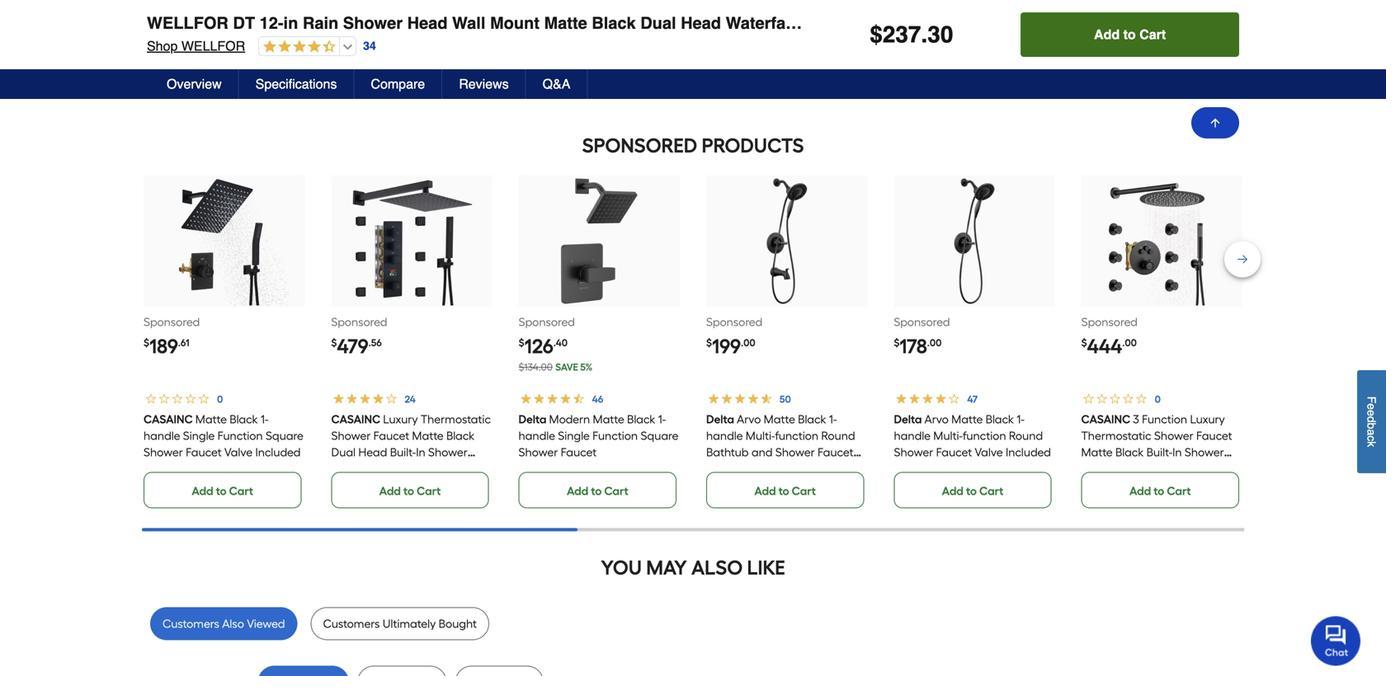Task type: vqa. For each thing, say whether or not it's contained in the screenshot.
A
yes



Task type: describe. For each thing, give the bounding box(es) containing it.
included inside arvo matte black 1- handle multi-function round shower faucet valve included
[[1006, 446, 1051, 460]]

with for 444
[[1161, 462, 1183, 476]]

black inside matte black 1- handle single function square shower faucet valve included
[[230, 413, 258, 427]]

to inside the 126 list item
[[591, 485, 602, 499]]

function for 178
[[963, 429, 1006, 443]]

dt
[[233, 14, 255, 33]]

with for 479
[[410, 462, 433, 476]]

3- for 479
[[436, 462, 445, 476]]

a
[[1366, 430, 1379, 436]]

add to cart link for 199
[[707, 473, 864, 509]]

included inside luxury thermostatic shower faucet matte black dual head built-in shower faucet system with 3-way diverter valve included
[[406, 479, 451, 493]]

valve inside matte black 1- handle single function square shower faucet valve included
[[224, 446, 253, 460]]

b
[[1366, 423, 1379, 430]]

$ 479 .56
[[331, 335, 382, 359]]

add inside button
[[1094, 27, 1120, 42]]

add for 189
[[192, 485, 213, 499]]

to for 199
[[779, 485, 790, 499]]

modern matte black 1- handle single function square shower faucet
[[519, 413, 679, 460]]

2 horizontal spatial head
[[681, 14, 721, 33]]

1 horizontal spatial also
[[692, 556, 743, 580]]

customers ultimately bought
[[323, 617, 477, 632]]

modern
[[549, 413, 590, 427]]

cart for 199
[[792, 485, 816, 499]]

add to cart link inside the 126 list item
[[519, 473, 677, 509]]

add to cart link for 444
[[1082, 473, 1240, 509]]

bathtub
[[707, 446, 749, 460]]

$ for 199
[[707, 337, 712, 349]]

included inside arvo matte black 1- handle multi-function round bathtub and shower faucet valve included
[[737, 462, 783, 476]]

$134.00
[[519, 362, 553, 374]]

add to cart link for 178
[[894, 473, 1052, 509]]

handle for modern matte black 1- handle single function square shower faucet
[[519, 429, 556, 443]]

sponsored for 444
[[1082, 315, 1138, 329]]

function inside matte black 1- handle single function square shower faucet valve included
[[218, 429, 263, 443]]

add for 479
[[379, 485, 401, 499]]

add to cart inside button
[[1094, 27, 1166, 42]]

you may also like
[[601, 556, 786, 580]]

$ for 126
[[519, 337, 525, 349]]

126 list item
[[519, 175, 680, 509]]

way for 444
[[1196, 462, 1218, 476]]

black inside 3 function luxury thermostatic shower faucet matte black built-in shower faucet system with 3-way diverter valve included
[[1116, 446, 1144, 460]]

arvo matte black 1- handle multi-function round shower faucet valve included
[[894, 413, 1051, 460]]

valve inside arvo matte black 1- handle multi-function round shower faucet valve included
[[975, 446, 1003, 460]]

q&a
[[543, 76, 571, 92]]

add to cart link for 189
[[144, 473, 302, 509]]

valve inside luxury thermostatic shower faucet matte black dual head built-in shower faucet system with 3-way diverter valve included
[[375, 479, 403, 493]]

add for 444
[[1130, 485, 1152, 499]]

function for 199
[[775, 429, 819, 443]]

to inside button
[[1124, 27, 1136, 42]]

reviews button
[[443, 69, 526, 99]]

237
[[883, 21, 922, 48]]

c
[[1366, 436, 1379, 442]]

black inside modern matte black 1- handle single function square shower faucet
[[627, 413, 656, 427]]

southdeep products heading
[[142, 129, 1245, 162]]

4.4 stars image
[[259, 40, 336, 55]]

1 horizontal spatial way
[[1099, 14, 1130, 33]]

luxury inside luxury thermostatic shower faucet matte black dual head built-in shower faucet system with 3-way diverter valve included
[[383, 413, 418, 427]]

products
[[702, 134, 804, 158]]

to for 178
[[966, 485, 977, 499]]

overview button
[[150, 69, 239, 99]]

.00 for 199
[[741, 337, 756, 349]]

matte inside matte black 1- handle single function square shower faucet valve included
[[195, 413, 227, 427]]

built- for 479
[[390, 446, 416, 460]]

34
[[363, 39, 376, 53]]

sponsored for 199
[[707, 315, 763, 329]]

k
[[1366, 442, 1379, 448]]

.56
[[369, 337, 382, 349]]

$ for 479
[[331, 337, 337, 349]]

function inside modern matte black 1- handle single function square shower faucet
[[593, 429, 638, 443]]

matte inside arvo matte black 1- handle multi-function round shower faucet valve included
[[952, 413, 983, 427]]

199 list item
[[707, 175, 868, 509]]

1- inside matte black 1- handle single function square shower faucet valve included
[[261, 413, 269, 427]]

faucet inside arvo matte black 1- handle multi-function round bathtub and shower faucet valve included
[[818, 446, 854, 460]]

cart for 479
[[417, 485, 441, 499]]

diverter for 444
[[1082, 479, 1123, 493]]

444 list item
[[1082, 175, 1243, 509]]

valve inside arvo matte black 1- handle multi-function round bathtub and shower faucet valve included
[[707, 462, 735, 476]]

add to cart for 199
[[755, 485, 816, 499]]

1 vertical spatial wellfor
[[181, 38, 245, 54]]

included inside matte black 1- handle single function square shower faucet valve included
[[255, 446, 301, 460]]

add to cart for 479
[[379, 485, 441, 499]]

square inside modern matte black 1- handle single function square shower faucet
[[641, 429, 679, 443]]

matte inside modern matte black 1- handle single function square shower faucet
[[593, 413, 625, 427]]

faucet inside matte black 1- handle single function square shower faucet valve included
[[186, 446, 222, 460]]

199
[[712, 335, 741, 359]]

mount
[[490, 14, 540, 33]]

customers for customers also viewed
[[163, 617, 219, 632]]

1 horizontal spatial built-
[[800, 14, 842, 33]]

matte inside luxury thermostatic shower faucet matte black dual head built-in shower faucet system with 3-way diverter valve included
[[412, 429, 444, 443]]

1 horizontal spatial system
[[983, 14, 1042, 33]]

sponsored inside southdeep products heading
[[582, 134, 698, 158]]

479
[[337, 335, 369, 359]]

add to cart for 444
[[1130, 485, 1192, 499]]

in
[[284, 14, 298, 33]]

add to cart button
[[1021, 12, 1240, 57]]

3 function luxury thermostatic shower faucet matte black built-in shower faucet system with 3-way diverter valve included
[[1082, 413, 1233, 493]]

0 vertical spatial dual
[[641, 14, 676, 33]]

178
[[900, 335, 928, 359]]

matte inside 3 function luxury thermostatic shower faucet matte black built-in shower faucet system with 3-way diverter valve included
[[1082, 446, 1113, 460]]

arvo for 199
[[737, 413, 761, 427]]

ultimately
[[383, 617, 436, 632]]

sponsored for 189
[[144, 315, 200, 329]]

luxury thermostatic shower faucet matte black dual head built-in shower faucet system with 3-way diverter valve included
[[331, 413, 491, 493]]

may
[[646, 556, 687, 580]]

1 horizontal spatial with
[[1046, 14, 1079, 33]]

delta arvo matte black 1-handle multi-function round shower faucet valve included image
[[910, 177, 1039, 306]]

$ 237 . 30
[[870, 21, 954, 48]]

waterfall
[[726, 14, 795, 33]]

delta inside the 126 list item
[[519, 413, 547, 427]]

single inside modern matte black 1- handle single function square shower faucet
[[558, 429, 590, 443]]

wall
[[452, 14, 486, 33]]

add to cart inside the 126 list item
[[567, 485, 629, 499]]

1 horizontal spatial head
[[407, 14, 448, 33]]

1- for modern matte black 1- handle single function square shower faucet
[[658, 413, 666, 427]]

arvo matte black 1- handle multi-function round bathtub and shower faucet valve included
[[707, 413, 856, 476]]

$ 126 .40
[[519, 335, 568, 359]]

1 vertical spatial also
[[222, 617, 244, 632]]

diverter for 479
[[331, 479, 372, 493]]

q&a button
[[526, 69, 588, 99]]

to for 189
[[216, 485, 227, 499]]

f e e d b a c k
[[1366, 397, 1379, 448]]

casainc for 479
[[331, 413, 381, 427]]

casainc 3 function luxury thermostatic shower faucet matte black built-in shower faucet system with 3-way diverter valve included image
[[1098, 177, 1227, 306]]

shower inside arvo matte black 1- handle multi-function round bathtub and shower faucet valve included
[[776, 446, 815, 460]]

$ for 237
[[870, 21, 883, 48]]

like
[[747, 556, 786, 580]]

$ 199 .00
[[707, 335, 756, 359]]

black inside luxury thermostatic shower faucet matte black dual head built-in shower faucet system with 3-way diverter valve included
[[446, 429, 475, 443]]

matte black 1- handle single function square shower faucet valve included
[[144, 413, 304, 460]]

reviews
[[459, 76, 509, 92]]

head inside luxury thermostatic shower faucet matte black dual head built-in shower faucet system with 3-way diverter valve included
[[358, 446, 387, 460]]

thermostatic inside luxury thermostatic shower faucet matte black dual head built-in shower faucet system with 3-way diverter valve included
[[421, 413, 491, 427]]

casainc matte black 1-handle single function square shower faucet valve included image
[[160, 177, 289, 306]]

chat invite button image
[[1312, 616, 1362, 666]]

to for 479
[[404, 485, 414, 499]]

function inside 3 function luxury thermostatic shower faucet matte black built-in shower faucet system with 3-way diverter valve included
[[1143, 413, 1188, 427]]

$ for 444
[[1082, 337, 1088, 349]]

cart for 189
[[229, 485, 253, 499]]

2-
[[1084, 14, 1099, 33]]

arrow up image
[[1209, 116, 1222, 130]]

system for 444
[[1120, 462, 1158, 476]]

faucet inside modern matte black 1- handle single function square shower faucet
[[561, 446, 597, 460]]



Task type: locate. For each thing, give the bounding box(es) containing it.
e up the "b"
[[1366, 410, 1379, 417]]

cart for 444
[[1167, 485, 1192, 499]]

3- inside 3 function luxury thermostatic shower faucet matte black built-in shower faucet system with 3-way diverter valve included
[[1186, 462, 1196, 476]]

0 vertical spatial also
[[692, 556, 743, 580]]

5 add to cart link from the left
[[894, 473, 1052, 509]]

valve inside 3 function luxury thermostatic shower faucet matte black built-in shower faucet system with 3-way diverter valve included
[[1126, 479, 1154, 493]]

cart for 178
[[980, 485, 1004, 499]]

delta
[[519, 413, 547, 427], [707, 413, 735, 427], [894, 413, 922, 427]]

add to cart link inside 444 "list item"
[[1082, 473, 1240, 509]]

5%
[[581, 362, 593, 374]]

sponsored inside 178 list item
[[894, 315, 950, 329]]

multi- for 199
[[746, 429, 775, 443]]

arvo for 178
[[925, 413, 949, 427]]

add to cart link for 479
[[331, 473, 489, 509]]

luxury
[[383, 413, 418, 427], [1191, 413, 1226, 427]]

delta inside the 199 list item
[[707, 413, 735, 427]]

0 vertical spatial wellfor
[[147, 14, 229, 33]]

1 horizontal spatial in
[[842, 14, 857, 33]]

square
[[266, 429, 304, 443], [641, 429, 679, 443]]

0 horizontal spatial multi-
[[746, 429, 775, 443]]

0 vertical spatial thermostatic
[[421, 413, 491, 427]]

wellfor
[[147, 14, 229, 33], [181, 38, 245, 54]]

arvo down $ 178 .00
[[925, 413, 949, 427]]

3- for 444
[[1186, 462, 1196, 476]]

2 multi- from the left
[[934, 429, 963, 443]]

30
[[928, 21, 954, 48]]

add to cart link
[[144, 473, 302, 509], [331, 473, 489, 509], [519, 473, 677, 509], [707, 473, 864, 509], [894, 473, 1052, 509], [1082, 473, 1240, 509]]

round for 199
[[822, 429, 856, 443]]

arvo
[[737, 413, 761, 427], [925, 413, 949, 427]]

handle for arvo matte black 1- handle multi-function round shower faucet valve included
[[894, 429, 931, 443]]

178 list item
[[894, 175, 1055, 509]]

sponsored
[[582, 134, 698, 158], [144, 315, 200, 329], [331, 315, 388, 329], [519, 315, 575, 329], [707, 315, 763, 329], [894, 315, 950, 329], [1082, 315, 1138, 329]]

customers left ultimately
[[323, 617, 380, 632]]

black inside arvo matte black 1- handle multi-function round shower faucet valve included
[[986, 413, 1014, 427]]

casainc down $ 189 .61
[[144, 413, 193, 427]]

0 horizontal spatial dual
[[331, 446, 356, 460]]

0 horizontal spatial function
[[218, 429, 263, 443]]

0 horizontal spatial .00
[[741, 337, 756, 349]]

add inside 178 list item
[[942, 485, 964, 499]]

0 horizontal spatial head
[[358, 446, 387, 460]]

2 add to cart link from the left
[[331, 473, 489, 509]]

sponsored inside the 199 list item
[[707, 315, 763, 329]]

.00 inside $ 178 .00
[[928, 337, 942, 349]]

189
[[149, 335, 178, 359]]

matte
[[544, 14, 587, 33], [195, 413, 227, 427], [593, 413, 625, 427], [764, 413, 795, 427], [952, 413, 983, 427], [412, 429, 444, 443], [1082, 446, 1113, 460]]

sponsored for 479
[[331, 315, 388, 329]]

cart inside 444 "list item"
[[1167, 485, 1192, 499]]

2 horizontal spatial delta
[[894, 413, 922, 427]]

1 horizontal spatial thermostatic
[[1082, 429, 1152, 443]]

arvo inside arvo matte black 1- handle multi-function round bathtub and shower faucet valve included
[[737, 413, 761, 427]]

viewed
[[247, 617, 285, 632]]

0 horizontal spatial luxury
[[383, 413, 418, 427]]

casainc for 189
[[144, 413, 193, 427]]

customers also viewed
[[163, 617, 285, 632]]

function
[[775, 429, 819, 443], [963, 429, 1006, 443]]

2 horizontal spatial .00
[[1123, 337, 1137, 349]]

1 horizontal spatial function
[[963, 429, 1006, 443]]

add inside the 199 list item
[[755, 485, 776, 499]]

shower
[[343, 14, 403, 33], [861, 14, 921, 33], [331, 429, 371, 443], [1155, 429, 1194, 443], [144, 446, 183, 460], [428, 446, 468, 460], [519, 446, 558, 460], [776, 446, 815, 460], [894, 446, 934, 460], [1185, 446, 1225, 460]]

2 horizontal spatial with
[[1161, 462, 1183, 476]]

add to cart inside the 199 list item
[[755, 485, 816, 499]]

0 horizontal spatial round
[[822, 429, 856, 443]]

multi- inside arvo matte black 1- handle multi-function round shower faucet valve included
[[934, 429, 963, 443]]

12-
[[260, 14, 284, 33]]

included
[[1248, 14, 1316, 33], [255, 446, 301, 460], [1006, 446, 1051, 460], [737, 462, 783, 476], [406, 479, 451, 493], [1157, 479, 1202, 493]]

1 vertical spatial dual
[[331, 446, 356, 460]]

1 3- from the left
[[436, 462, 445, 476]]

multi- inside arvo matte black 1- handle multi-function round bathtub and shower faucet valve included
[[746, 429, 775, 443]]

3 casainc from the left
[[1082, 413, 1131, 427]]

specifications button
[[239, 69, 354, 99]]

1 arvo from the left
[[737, 413, 761, 427]]

compare
[[371, 76, 425, 92]]

head
[[407, 14, 448, 33], [681, 14, 721, 33], [358, 446, 387, 460]]

cart inside the 126 list item
[[604, 485, 629, 499]]

4 add to cart link from the left
[[707, 473, 864, 509]]

add to cart link inside 189 list item
[[144, 473, 302, 509]]

to
[[1124, 27, 1136, 42], [216, 485, 227, 499], [404, 485, 414, 499], [591, 485, 602, 499], [779, 485, 790, 499], [966, 485, 977, 499], [1154, 485, 1165, 499]]

1 horizontal spatial luxury
[[1191, 413, 1226, 427]]

1 horizontal spatial dual
[[641, 14, 676, 33]]

rain
[[303, 14, 339, 33]]

add to cart inside 444 "list item"
[[1130, 485, 1192, 499]]

2 1- from the left
[[658, 413, 666, 427]]

handle inside matte black 1- handle single function square shower faucet valve included
[[144, 429, 180, 443]]

add inside 479 list item
[[379, 485, 401, 499]]

way inside luxury thermostatic shower faucet matte black dual head built-in shower faucet system with 3-way diverter valve included
[[445, 462, 467, 476]]

casainc inside 479 list item
[[331, 413, 381, 427]]

to inside the 199 list item
[[779, 485, 790, 499]]

cart
[[1140, 27, 1166, 42], [229, 485, 253, 499], [417, 485, 441, 499], [604, 485, 629, 499], [792, 485, 816, 499], [980, 485, 1004, 499], [1167, 485, 1192, 499]]

$ for 178
[[894, 337, 900, 349]]

way
[[1099, 14, 1130, 33], [445, 462, 467, 476], [1196, 462, 1218, 476]]

$ inside $ 178 .00
[[894, 337, 900, 349]]

1- for arvo matte black 1- handle multi-function round shower faucet valve included
[[1017, 413, 1025, 427]]

to inside 444 "list item"
[[1154, 485, 1165, 499]]

handle inside arvo matte black 1- handle multi-function round bathtub and shower faucet valve included
[[707, 429, 743, 443]]

in for 479
[[416, 446, 425, 460]]

1 horizontal spatial delta
[[707, 413, 735, 427]]

1 horizontal spatial square
[[641, 429, 679, 443]]

0 horizontal spatial with
[[410, 462, 433, 476]]

2 square from the left
[[641, 429, 679, 443]]

delta for 178
[[894, 413, 922, 427]]

sponsored inside 444 "list item"
[[1082, 315, 1138, 329]]

d
[[1366, 417, 1379, 423]]

1 horizontal spatial multi-
[[934, 429, 963, 443]]

built-
[[800, 14, 842, 33], [390, 446, 416, 460], [1147, 446, 1173, 460]]

shower inside matte black 1- handle single function square shower faucet valve included
[[144, 446, 183, 460]]

0 horizontal spatial customers
[[163, 617, 219, 632]]

add to cart inside 178 list item
[[942, 485, 1004, 499]]

you
[[601, 556, 642, 580]]

way inside 3 function luxury thermostatic shower faucet matte black built-in shower faucet system with 3-way diverter valve included
[[1196, 462, 1218, 476]]

$ 178 .00
[[894, 335, 942, 359]]

f e e d b a c k button
[[1358, 371, 1387, 474]]

.40
[[554, 337, 568, 349]]

0 horizontal spatial way
[[445, 462, 467, 476]]

1 1- from the left
[[261, 413, 269, 427]]

also
[[692, 556, 743, 580], [222, 617, 244, 632]]

0 horizontal spatial diverter
[[331, 479, 372, 493]]

handle inside modern matte black 1- handle single function square shower faucet
[[519, 429, 556, 443]]

0 horizontal spatial in
[[416, 446, 425, 460]]

add to cart inside 479 list item
[[379, 485, 441, 499]]

2 horizontal spatial casainc
[[1082, 413, 1131, 427]]

add to cart
[[1094, 27, 1166, 42], [192, 485, 253, 499], [379, 485, 441, 499], [567, 485, 629, 499], [755, 485, 816, 499], [942, 485, 1004, 499], [1130, 485, 1192, 499]]

delta arvo matte black 1-handle multi-function round bathtub and shower faucet valve included image
[[723, 177, 852, 306]]

with inside 3 function luxury thermostatic shower faucet matte black built-in shower faucet system with 3-way diverter valve included
[[1161, 462, 1183, 476]]

$134.00 save 5%
[[519, 362, 593, 374]]

thermostatic
[[421, 413, 491, 427], [1082, 429, 1152, 443]]

1 round from the left
[[822, 429, 856, 443]]

1- inside arvo matte black 1- handle multi-function round bathtub and shower faucet valve included
[[829, 413, 837, 427]]

with inside luxury thermostatic shower faucet matte black dual head built-in shower faucet system with 3-way diverter valve included
[[410, 462, 433, 476]]

3 delta from the left
[[894, 413, 922, 427]]

dual inside luxury thermostatic shower faucet matte black dual head built-in shower faucet system with 3-way diverter valve included
[[331, 446, 356, 460]]

sponsored inside the 126 list item
[[519, 315, 575, 329]]

0 horizontal spatial arvo
[[737, 413, 761, 427]]

system for 479
[[370, 462, 408, 476]]

3
[[1134, 413, 1140, 427]]

3 .00 from the left
[[1123, 337, 1137, 349]]

0 horizontal spatial also
[[222, 617, 244, 632]]

thermostatic inside 3 function luxury thermostatic shower faucet matte black built-in shower faucet system with 3-way diverter valve included
[[1082, 429, 1152, 443]]

3- inside luxury thermostatic shower faucet matte black dual head built-in shower faucet system with 3-way diverter valve included
[[436, 462, 445, 476]]

casainc for 444
[[1082, 413, 1131, 427]]

sponsored inside 479 list item
[[331, 315, 388, 329]]

casainc
[[144, 413, 193, 427], [331, 413, 381, 427], [1082, 413, 1131, 427]]

shop
[[147, 38, 178, 54]]

0 horizontal spatial function
[[775, 429, 819, 443]]

add for 178
[[942, 485, 964, 499]]

in inside 3 function luxury thermostatic shower faucet matte black built-in shower faucet system with 3-way diverter valve included
[[1173, 446, 1182, 460]]

f
[[1366, 397, 1379, 404]]

1 add to cart link from the left
[[144, 473, 302, 509]]

system
[[983, 14, 1042, 33], [370, 462, 408, 476], [1120, 462, 1158, 476]]

save
[[556, 362, 578, 374]]

1 e from the top
[[1366, 404, 1379, 410]]

2 horizontal spatial in
[[1173, 446, 1182, 460]]

included inside 3 function luxury thermostatic shower faucet matte black built-in shower faucet system with 3-way diverter valve included
[[1157, 479, 1202, 493]]

add inside the 126 list item
[[567, 485, 589, 499]]

matte inside arvo matte black 1- handle multi-function round bathtub and shower faucet valve included
[[764, 413, 795, 427]]

black inside arvo matte black 1- handle multi-function round bathtub and shower faucet valve included
[[798, 413, 827, 427]]

function
[[1143, 413, 1188, 427], [218, 429, 263, 443], [593, 429, 638, 443]]

.00 for 444
[[1123, 337, 1137, 349]]

2 horizontal spatial function
[[1143, 413, 1188, 427]]

add for 199
[[755, 485, 776, 499]]

in for 444
[[1173, 446, 1182, 460]]

0 horizontal spatial casainc
[[144, 413, 193, 427]]

casainc inside 444 "list item"
[[1082, 413, 1131, 427]]

2 delta from the left
[[707, 413, 735, 427]]

customers
[[163, 617, 219, 632], [323, 617, 380, 632]]

0 horizontal spatial single
[[183, 429, 215, 443]]

2 single from the left
[[558, 429, 590, 443]]

arvo up and
[[737, 413, 761, 427]]

2 horizontal spatial diverter
[[1134, 14, 1197, 33]]

1 horizontal spatial arvo
[[925, 413, 949, 427]]

2 horizontal spatial way
[[1196, 462, 1218, 476]]

444
[[1088, 335, 1123, 359]]

sponsored for 178
[[894, 315, 950, 329]]

1 horizontal spatial function
[[593, 429, 638, 443]]

1-
[[261, 413, 269, 427], [658, 413, 666, 427], [829, 413, 837, 427], [1017, 413, 1025, 427]]

1 handle from the left
[[144, 429, 180, 443]]

diverter inside luxury thermostatic shower faucet matte black dual head built-in shower faucet system with 3-way diverter valve included
[[331, 479, 372, 493]]

2 .00 from the left
[[928, 337, 942, 349]]

single inside matte black 1- handle single function square shower faucet valve included
[[183, 429, 215, 443]]

add inside 444 "list item"
[[1130, 485, 1152, 499]]

handle for arvo matte black 1- handle multi-function round bathtub and shower faucet valve included
[[707, 429, 743, 443]]

2 function from the left
[[963, 429, 1006, 443]]

add to cart link inside 178 list item
[[894, 473, 1052, 509]]

built- inside 3 function luxury thermostatic shower faucet matte black built-in shower faucet system with 3-way diverter valve included
[[1147, 446, 1173, 460]]

valve
[[1201, 14, 1244, 33], [224, 446, 253, 460], [975, 446, 1003, 460], [707, 462, 735, 476], [375, 479, 403, 493], [1126, 479, 1154, 493]]

1 horizontal spatial customers
[[323, 617, 380, 632]]

also left like
[[692, 556, 743, 580]]

189 list item
[[144, 175, 305, 509]]

2 customers from the left
[[323, 617, 380, 632]]

handle inside arvo matte black 1- handle multi-function round shower faucet valve included
[[894, 429, 931, 443]]

dual
[[641, 14, 676, 33], [331, 446, 356, 460]]

add to cart inside 189 list item
[[192, 485, 253, 499]]

0 horizontal spatial square
[[266, 429, 304, 443]]

1- inside arvo matte black 1- handle multi-function round shower faucet valve included
[[1017, 413, 1025, 427]]

.00
[[741, 337, 756, 349], [928, 337, 942, 349], [1123, 337, 1137, 349]]

to for 444
[[1154, 485, 1165, 499]]

in
[[842, 14, 857, 33], [416, 446, 425, 460], [1173, 446, 1182, 460]]

specifications
[[256, 76, 337, 92]]

1 horizontal spatial single
[[558, 429, 590, 443]]

also left viewed
[[222, 617, 244, 632]]

customers left viewed
[[163, 617, 219, 632]]

diverter inside 3 function luxury thermostatic shower faucet matte black built-in shower faucet system with 3-way diverter valve included
[[1082, 479, 1123, 493]]

2 casainc from the left
[[331, 413, 381, 427]]

round inside arvo matte black 1- handle multi-function round shower faucet valve included
[[1009, 429, 1043, 443]]

shop wellfor
[[147, 38, 245, 54]]

$ for 189
[[144, 337, 149, 349]]

3 handle from the left
[[707, 429, 743, 443]]

casainc down $ 479 .56
[[331, 413, 381, 427]]

2 horizontal spatial built-
[[1147, 446, 1173, 460]]

1- for arvo matte black 1- handle multi-function round bathtub and shower faucet valve included
[[829, 413, 837, 427]]

2 3- from the left
[[1186, 462, 1196, 476]]

.
[[922, 21, 928, 48]]

.00 for 178
[[928, 337, 942, 349]]

$
[[870, 21, 883, 48], [144, 337, 149, 349], [331, 337, 337, 349], [519, 337, 525, 349], [707, 337, 712, 349], [894, 337, 900, 349], [1082, 337, 1088, 349]]

add to cart link inside the 199 list item
[[707, 473, 864, 509]]

1 casainc from the left
[[144, 413, 193, 427]]

wellfor up the shop wellfor on the left of the page
[[147, 14, 229, 33]]

e
[[1366, 404, 1379, 410], [1366, 410, 1379, 417]]

customers for customers ultimately bought
[[323, 617, 380, 632]]

1 horizontal spatial .00
[[928, 337, 942, 349]]

system inside luxury thermostatic shower faucet matte black dual head built-in shower faucet system with 3-way diverter valve included
[[370, 462, 408, 476]]

2 horizontal spatial system
[[1120, 462, 1158, 476]]

0 horizontal spatial delta
[[519, 413, 547, 427]]

0 horizontal spatial system
[[370, 462, 408, 476]]

2 handle from the left
[[519, 429, 556, 443]]

$ inside $ 479 .56
[[331, 337, 337, 349]]

shower inside modern matte black 1- handle single function square shower faucet
[[519, 446, 558, 460]]

faucet
[[925, 14, 979, 33], [373, 429, 409, 443], [1197, 429, 1233, 443], [186, 446, 222, 460], [561, 446, 597, 460], [818, 446, 854, 460], [936, 446, 972, 460], [331, 462, 367, 476], [1082, 462, 1118, 476]]

multi-
[[746, 429, 775, 443], [934, 429, 963, 443]]

3 1- from the left
[[829, 413, 837, 427]]

$ 189 .61
[[144, 335, 189, 359]]

bought
[[439, 617, 477, 632]]

$ inside $ 189 .61
[[144, 337, 149, 349]]

delta modern matte black 1-handle single function square shower faucet image
[[535, 177, 664, 306]]

function inside arvo matte black 1- handle multi-function round bathtub and shower faucet valve included
[[775, 429, 819, 443]]

0 horizontal spatial thermostatic
[[421, 413, 491, 427]]

way for 479
[[445, 462, 467, 476]]

square inside matte black 1- handle single function square shower faucet valve included
[[266, 429, 304, 443]]

0 horizontal spatial 3-
[[436, 462, 445, 476]]

1 horizontal spatial casainc
[[331, 413, 381, 427]]

wellfor dt 12-in rain shower head wall mount matte black dual head waterfall built-in shower faucet system with 2-way diverter valve included
[[147, 14, 1316, 33]]

delta left modern
[[519, 413, 547, 427]]

1 horizontal spatial round
[[1009, 429, 1043, 443]]

6 add to cart link from the left
[[1082, 473, 1240, 509]]

delta up "bathtub"
[[707, 413, 735, 427]]

2 arvo from the left
[[925, 413, 949, 427]]

luxury inside 3 function luxury thermostatic shower faucet matte black built-in shower faucet system with 3-way diverter valve included
[[1191, 413, 1226, 427]]

with
[[1046, 14, 1079, 33], [410, 462, 433, 476], [1161, 462, 1183, 476]]

in inside luxury thermostatic shower faucet matte black dual head built-in shower faucet system with 3-way diverter valve included
[[416, 446, 425, 460]]

0 horizontal spatial built-
[[390, 446, 416, 460]]

cart inside 189 list item
[[229, 485, 253, 499]]

3-
[[436, 462, 445, 476], [1186, 462, 1196, 476]]

casainc luxury thermostatic shower faucet matte black dual head built-in shower faucet system with 3-way diverter valve included image
[[347, 177, 476, 306]]

1- inside modern matte black 1- handle single function square shower faucet
[[658, 413, 666, 427]]

and
[[752, 446, 773, 460]]

built- for 444
[[1147, 446, 1173, 460]]

4 1- from the left
[[1017, 413, 1025, 427]]

wellfor down dt
[[181, 38, 245, 54]]

2 round from the left
[[1009, 429, 1043, 443]]

add to cart for 189
[[192, 485, 253, 499]]

round for 178
[[1009, 429, 1043, 443]]

shower inside arvo matte black 1- handle multi-function round shower faucet valve included
[[894, 446, 934, 460]]

1 customers from the left
[[163, 617, 219, 632]]

1 square from the left
[[266, 429, 304, 443]]

1 multi- from the left
[[746, 429, 775, 443]]

1 vertical spatial thermostatic
[[1082, 429, 1152, 443]]

3 add to cart link from the left
[[519, 473, 677, 509]]

delta down 178
[[894, 413, 922, 427]]

multi- for 178
[[934, 429, 963, 443]]

1 luxury from the left
[[383, 413, 418, 427]]

.61
[[178, 337, 189, 349]]

cart inside button
[[1140, 27, 1166, 42]]

479 list item
[[331, 175, 492, 509]]

delta for 199
[[707, 413, 735, 427]]

built- inside luxury thermostatic shower faucet matte black dual head built-in shower faucet system with 3-way diverter valve included
[[390, 446, 416, 460]]

faucet inside arvo matte black 1- handle multi-function round shower faucet valve included
[[936, 446, 972, 460]]

add inside 189 list item
[[192, 485, 213, 499]]

overview
[[167, 76, 222, 92]]

2 e from the top
[[1366, 410, 1379, 417]]

to inside 479 list item
[[404, 485, 414, 499]]

1 function from the left
[[775, 429, 819, 443]]

1 delta from the left
[[519, 413, 547, 427]]

$ 444 .00
[[1082, 335, 1137, 359]]

add to cart for 178
[[942, 485, 1004, 499]]

black
[[592, 14, 636, 33], [230, 413, 258, 427], [627, 413, 656, 427], [798, 413, 827, 427], [986, 413, 1014, 427], [446, 429, 475, 443], [1116, 446, 1144, 460]]

4 handle from the left
[[894, 429, 931, 443]]

1 .00 from the left
[[741, 337, 756, 349]]

e up d
[[1366, 404, 1379, 410]]

$ inside $ 444 .00
[[1082, 337, 1088, 349]]

1 horizontal spatial 3-
[[1186, 462, 1196, 476]]

compare button
[[354, 69, 443, 99]]

1 horizontal spatial diverter
[[1082, 479, 1123, 493]]

arvo inside arvo matte black 1- handle multi-function round shower faucet valve included
[[925, 413, 949, 427]]

round inside arvo matte black 1- handle multi-function round bathtub and shower faucet valve included
[[822, 429, 856, 443]]

1 single from the left
[[183, 429, 215, 443]]

sponsored products
[[582, 134, 804, 158]]

casainc left 3 on the right bottom of page
[[1082, 413, 1131, 427]]

cart inside the 199 list item
[[792, 485, 816, 499]]

126
[[525, 335, 554, 359]]

2 luxury from the left
[[1191, 413, 1226, 427]]



